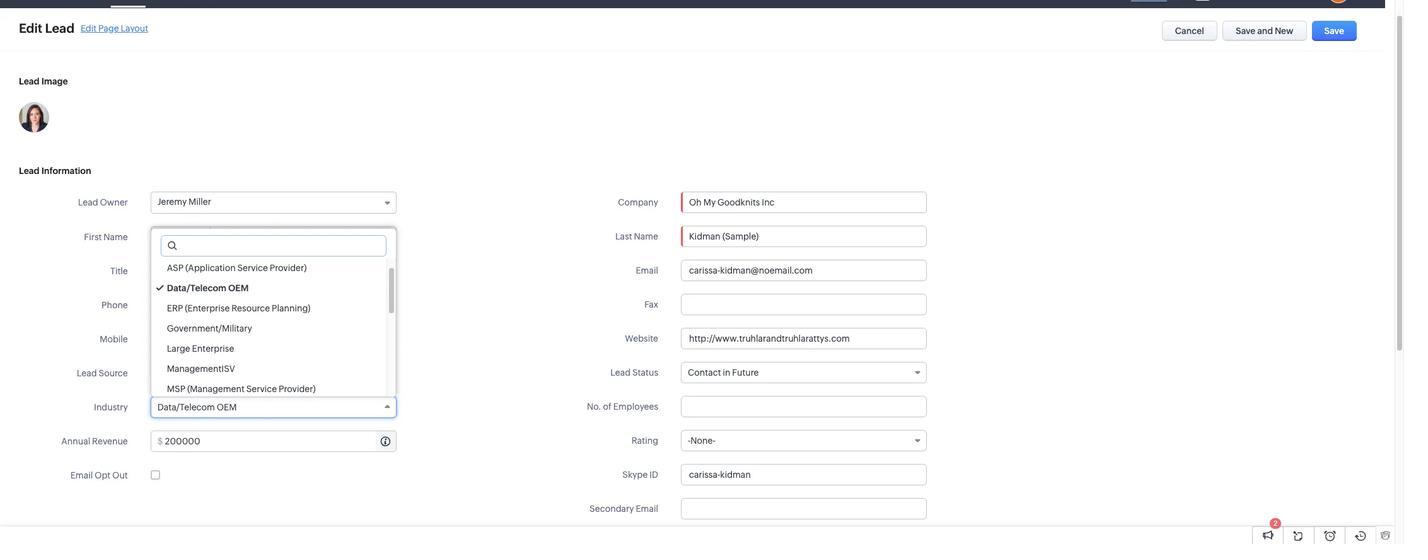 Task type: vqa. For each thing, say whether or not it's contained in the screenshot.
opt
yes



Task type: describe. For each thing, give the bounding box(es) containing it.
phone
[[102, 300, 128, 310]]

lead left page
[[45, 21, 74, 35]]

mobile
[[100, 334, 128, 344]]

enterprise
[[192, 344, 234, 354]]

erp (enterprise resource planning) option
[[151, 298, 386, 318]]

new
[[1275, 26, 1294, 36]]

lead image
[[19, 76, 68, 86]]

(management
[[187, 384, 245, 394]]

company
[[618, 197, 658, 207]]

first name
[[84, 232, 128, 242]]

-None- field
[[681, 430, 927, 451]]

asp
[[167, 263, 184, 273]]

data/telecom oem option
[[151, 278, 386, 298]]

last name
[[615, 231, 658, 241]]

-none-
[[688, 436, 715, 446]]

and
[[1257, 26, 1273, 36]]

$
[[157, 436, 163, 446]]

name for first name
[[104, 232, 128, 242]]

lead for lead image
[[19, 76, 39, 86]]

skype
[[622, 470, 648, 480]]

service for (management
[[246, 384, 277, 394]]

oem inside option
[[228, 283, 249, 293]]

rating
[[632, 436, 658, 446]]

lead information
[[19, 166, 91, 176]]

lead for lead status
[[610, 368, 631, 378]]

annual revenue
[[61, 436, 128, 446]]

create menu element
[[1187, 0, 1218, 8]]

2
[[1274, 520, 1277, 527]]

annual
[[61, 436, 90, 446]]

large enterprise
[[167, 344, 234, 354]]

search element
[[1218, 0, 1244, 8]]

lead for lead information
[[19, 166, 39, 176]]

name for last name
[[634, 231, 658, 241]]

large
[[167, 344, 190, 354]]

of
[[603, 402, 612, 412]]

erp
[[167, 303, 183, 313]]

secondary email
[[590, 504, 658, 514]]

employees
[[613, 402, 658, 412]]

owner
[[100, 197, 128, 207]]

lead owner
[[78, 197, 128, 207]]

image
[[41, 76, 68, 86]]

last
[[615, 231, 632, 241]]

erp (enterprise resource planning)
[[167, 303, 310, 313]]

lead status
[[610, 368, 658, 378]]

(application
[[185, 263, 236, 273]]

list box containing asp (application service provider)
[[151, 258, 396, 399]]

email for email
[[636, 265, 658, 276]]

future
[[732, 368, 759, 378]]

jeremy
[[157, 197, 187, 207]]

marketplace element
[[1270, 0, 1296, 8]]

revenue
[[92, 436, 128, 446]]

oem inside field
[[217, 402, 237, 412]]

source
[[99, 368, 128, 378]]

edit page layout link
[[81, 23, 148, 33]]

provider) for asp (application service provider)
[[270, 263, 307, 273]]

planning)
[[272, 303, 310, 313]]

fax
[[644, 299, 658, 310]]

save and new
[[1236, 26, 1294, 36]]

email opt out
[[70, 470, 128, 480]]

opt
[[95, 470, 110, 480]]



Task type: locate. For each thing, give the bounding box(es) containing it.
save for save
[[1324, 26, 1344, 36]]

service inside "option"
[[246, 384, 277, 394]]

service down 'managementisv' option
[[246, 384, 277, 394]]

managementisv option
[[151, 359, 386, 379]]

2 save from the left
[[1324, 26, 1344, 36]]

data/telecom oem up (enterprise
[[167, 283, 249, 293]]

1 vertical spatial email
[[70, 470, 93, 480]]

managementisv
[[167, 364, 235, 374]]

service up data/telecom oem option
[[237, 263, 268, 273]]

data/telecom oem
[[167, 283, 249, 293], [157, 402, 237, 412]]

save and new button
[[1223, 21, 1307, 41]]

1 vertical spatial oem
[[217, 402, 237, 412]]

msp (management service provider) option
[[151, 379, 386, 399]]

save
[[1236, 26, 1256, 36], [1324, 26, 1344, 36]]

website
[[625, 334, 658, 344]]

email
[[636, 265, 658, 276], [70, 470, 93, 480], [636, 504, 658, 514]]

email for email opt out
[[70, 470, 93, 480]]

Contact in Future field
[[681, 362, 927, 383]]

cancel button
[[1162, 21, 1218, 41]]

data/telecom inside field
[[157, 402, 215, 412]]

skype id
[[622, 470, 658, 480]]

jeremy miller
[[157, 197, 211, 207]]

email down skype id
[[636, 504, 658, 514]]

provider) up data/telecom oem field
[[279, 384, 316, 394]]

provider) for msp (management service provider)
[[279, 384, 316, 394]]

2 vertical spatial email
[[636, 504, 658, 514]]

1 save from the left
[[1236, 26, 1256, 36]]

provider)
[[270, 263, 307, 273], [279, 384, 316, 394]]

provider) inside "option"
[[279, 384, 316, 394]]

information
[[41, 166, 91, 176]]

first
[[84, 232, 102, 242]]

id
[[650, 470, 658, 480]]

save down profile image
[[1324, 26, 1344, 36]]

title
[[110, 266, 128, 276]]

layout
[[121, 23, 148, 33]]

asp (application service provider) option
[[151, 258, 386, 278]]

no. of employees
[[587, 402, 658, 412]]

cancel
[[1175, 26, 1204, 36]]

no.
[[587, 402, 601, 412]]

save left and
[[1236, 26, 1256, 36]]

0 vertical spatial data/telecom
[[167, 283, 226, 293]]

miller
[[189, 197, 211, 207]]

msp (management service provider)
[[167, 384, 316, 394]]

edit left page
[[81, 23, 97, 33]]

save button
[[1312, 21, 1357, 41]]

1 vertical spatial data/telecom
[[157, 402, 215, 412]]

resource
[[231, 303, 270, 313]]

0 horizontal spatial name
[[104, 232, 128, 242]]

-
[[688, 436, 691, 446]]

lead left image
[[19, 76, 39, 86]]

1 horizontal spatial save
[[1324, 26, 1344, 36]]

msp
[[167, 384, 185, 394]]

asp (application service provider)
[[167, 263, 307, 273]]

0 vertical spatial oem
[[228, 283, 249, 293]]

1 horizontal spatial edit
[[81, 23, 97, 33]]

0 horizontal spatial edit
[[19, 21, 42, 35]]

lead
[[45, 21, 74, 35], [19, 76, 39, 86], [19, 166, 39, 176], [78, 197, 98, 207], [610, 368, 631, 378], [77, 368, 97, 378]]

data/telecom inside option
[[167, 283, 226, 293]]

email up fax
[[636, 265, 658, 276]]

profile image
[[1321, 0, 1356, 8]]

name
[[634, 231, 658, 241], [104, 232, 128, 242]]

0 horizontal spatial save
[[1236, 26, 1256, 36]]

1 vertical spatial data/telecom oem
[[157, 402, 237, 412]]

data/telecom oem inside option
[[167, 283, 249, 293]]

edit up lead image
[[19, 21, 42, 35]]

government/military option
[[151, 318, 386, 339]]

None field
[[682, 192, 926, 212], [151, 227, 210, 247], [682, 192, 926, 212], [151, 227, 210, 247]]

service for (application
[[237, 263, 268, 273]]

name right last on the top of the page
[[634, 231, 658, 241]]

Data/Telecom OEM field
[[151, 397, 396, 418]]

out
[[112, 470, 128, 480]]

provider) inside option
[[270, 263, 307, 273]]

0 vertical spatial email
[[636, 265, 658, 276]]

contact in future
[[688, 368, 759, 378]]

page
[[98, 23, 119, 33]]

0 vertical spatial service
[[237, 263, 268, 273]]

lead left owner
[[78, 197, 98, 207]]

None text field
[[682, 192, 926, 212], [681, 226, 927, 247], [681, 328, 927, 349], [151, 328, 396, 350], [681, 396, 927, 417], [681, 464, 927, 485], [681, 498, 927, 520], [682, 192, 926, 212], [681, 226, 927, 247], [681, 328, 927, 349], [151, 328, 396, 350], [681, 396, 927, 417], [681, 464, 927, 485], [681, 498, 927, 520]]

edit
[[19, 21, 42, 35], [81, 23, 97, 33]]

data/telecom down msp
[[157, 402, 215, 412]]

image image
[[19, 102, 49, 132]]

government/military
[[167, 323, 252, 334]]

0 vertical spatial provider)
[[270, 263, 307, 273]]

name right first
[[104, 232, 128, 242]]

data/telecom oem inside field
[[157, 402, 237, 412]]

oem down "(management"
[[217, 402, 237, 412]]

large enterprise option
[[151, 339, 386, 359]]

industry
[[94, 402, 128, 412]]

data/telecom up (enterprise
[[167, 283, 226, 293]]

1 vertical spatial provider)
[[279, 384, 316, 394]]

lead source
[[77, 368, 128, 378]]

1 horizontal spatial name
[[634, 231, 658, 241]]

oem
[[228, 283, 249, 293], [217, 402, 237, 412]]

list box
[[151, 258, 396, 399]]

data/telecom
[[167, 283, 226, 293], [157, 402, 215, 412]]

lead for lead owner
[[78, 197, 98, 207]]

email left the opt
[[70, 470, 93, 480]]

status
[[632, 368, 658, 378]]

lead for lead source
[[77, 368, 97, 378]]

service inside option
[[237, 263, 268, 273]]

lead left source
[[77, 368, 97, 378]]

lead left the information
[[19, 166, 39, 176]]

setup element
[[1296, 0, 1321, 8]]

0 vertical spatial data/telecom oem
[[167, 283, 249, 293]]

None text field
[[211, 227, 396, 247], [161, 236, 386, 256], [681, 260, 927, 281], [151, 260, 396, 282], [681, 294, 927, 315], [151, 294, 396, 316], [165, 431, 396, 451], [211, 227, 396, 247], [161, 236, 386, 256], [681, 260, 927, 281], [151, 260, 396, 282], [681, 294, 927, 315], [151, 294, 396, 316], [165, 431, 396, 451]]

data/telecom oem down "(management"
[[157, 402, 237, 412]]

(enterprise
[[185, 303, 230, 313]]

secondary
[[590, 504, 634, 514]]

edit inside edit lead edit page layout
[[81, 23, 97, 33]]

contact
[[688, 368, 721, 378]]

provider) up data/telecom oem option
[[270, 263, 307, 273]]

in
[[723, 368, 730, 378]]

oem up erp (enterprise resource planning)
[[228, 283, 249, 293]]

save for save and new
[[1236, 26, 1256, 36]]

service
[[237, 263, 268, 273], [246, 384, 277, 394]]

lead left status
[[610, 368, 631, 378]]

edit lead edit page layout
[[19, 21, 148, 35]]

1 vertical spatial service
[[246, 384, 277, 394]]

none-
[[691, 436, 715, 446]]



